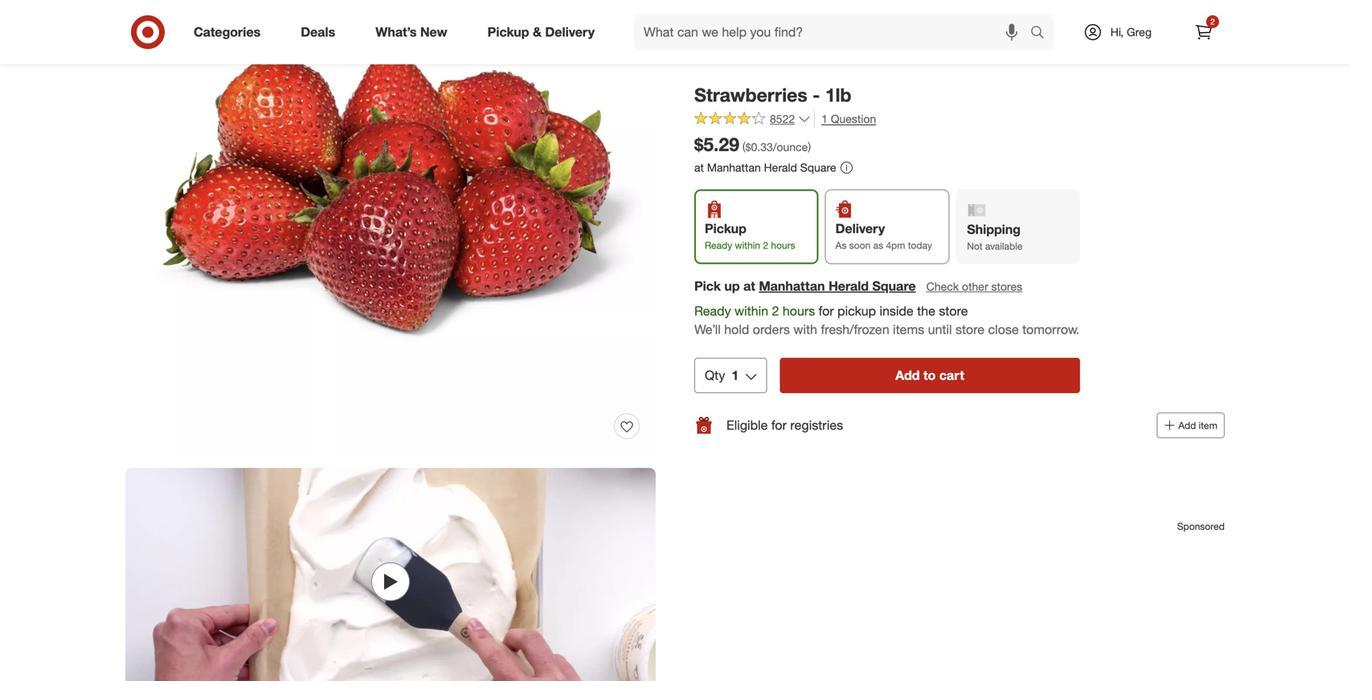 Task type: vqa. For each thing, say whether or not it's contained in the screenshot.


Task type: describe. For each thing, give the bounding box(es) containing it.
8522
[[770, 112, 795, 126]]

add to cart button
[[780, 358, 1081, 393]]

shipping
[[968, 221, 1021, 237]]

what's
[[376, 24, 417, 40]]

delivery as soon as 4pm today
[[836, 221, 933, 251]]

eligible
[[727, 418, 768, 433]]

pickup & delivery
[[488, 24, 595, 40]]

up
[[725, 278, 740, 294]]

question
[[831, 112, 877, 126]]

1 vertical spatial store
[[956, 321, 985, 337]]

cart
[[940, 368, 965, 383]]

delivery inside delivery as soon as 4pm today
[[836, 221, 886, 236]]

(
[[743, 140, 746, 154]]

not
[[968, 240, 983, 252]]

categories
[[194, 24, 261, 40]]

ready within 2 hours for pickup inside the store we'll hold orders with fresh/frozen items until store close tomorrow.
[[695, 303, 1080, 337]]

-
[[813, 84, 821, 106]]

what's new link
[[362, 14, 468, 50]]

stores
[[992, 279, 1023, 293]]

tomorrow.
[[1023, 321, 1080, 337]]

for inside ready within 2 hours for pickup inside the store we'll hold orders with fresh/frozen items until store close tomorrow.
[[819, 303, 834, 319]]

close
[[989, 321, 1019, 337]]

2 inside ready within 2 hours for pickup inside the store we'll hold orders with fresh/frozen items until store close tomorrow.
[[772, 303, 780, 319]]

0 horizontal spatial 1
[[732, 368, 739, 383]]

deals
[[301, 24, 336, 40]]

we'll
[[695, 321, 721, 337]]

$5.29
[[695, 133, 740, 156]]

add to cart
[[896, 368, 965, 383]]

1 vertical spatial for
[[772, 418, 787, 433]]

1 question
[[822, 112, 877, 126]]

within inside ready within 2 hours for pickup inside the store we'll hold orders with fresh/frozen items until store close tomorrow.
[[735, 303, 769, 319]]

other
[[963, 279, 989, 293]]

2 horizontal spatial 2
[[1211, 16, 1216, 27]]

search button
[[1024, 14, 1062, 53]]

fresh/frozen
[[821, 321, 890, 337]]

0 vertical spatial 1
[[822, 112, 828, 126]]

pickup
[[838, 303, 877, 319]]

2 inside pickup ready within 2 hours
[[763, 239, 769, 251]]

0 vertical spatial store
[[940, 303, 969, 319]]

hours inside ready within 2 hours for pickup inside the store we'll hold orders with fresh/frozen items until store close tomorrow.
[[783, 303, 816, 319]]

add item button
[[1157, 413, 1225, 438]]

1 vertical spatial manhattan
[[759, 278, 826, 294]]

available
[[986, 240, 1023, 252]]

check other stores
[[927, 279, 1023, 293]]

within inside pickup ready within 2 hours
[[735, 239, 761, 251]]

new
[[420, 24, 448, 40]]

ready inside pickup ready within 2 hours
[[705, 239, 733, 251]]

to
[[924, 368, 936, 383]]

categories link
[[180, 14, 281, 50]]

check other stores button
[[926, 278, 1024, 295]]

$0.33
[[746, 140, 773, 154]]

registries
[[791, 418, 844, 433]]

orders
[[753, 321, 790, 337]]



Task type: locate. For each thing, give the bounding box(es) containing it.
strawberries - 1lb, 2 of 13, play video image
[[125, 468, 656, 681]]

0 vertical spatial manhattan
[[707, 160, 761, 174]]

store
[[940, 303, 969, 319], [956, 321, 985, 337]]

at down "$5.29"
[[695, 160, 704, 174]]

today
[[908, 239, 933, 251]]

for down 'manhattan herald square' button
[[819, 303, 834, 319]]

delivery
[[546, 24, 595, 40], [836, 221, 886, 236]]

inside
[[880, 303, 914, 319]]

manhattan
[[707, 160, 761, 174], [759, 278, 826, 294]]

8522 link
[[695, 110, 811, 130]]

pickup
[[488, 24, 530, 40], [705, 221, 747, 236]]

with
[[794, 321, 818, 337]]

store right until
[[956, 321, 985, 337]]

pick
[[695, 278, 721, 294]]

hours up pick up at manhattan herald square
[[771, 239, 796, 251]]

herald
[[764, 160, 798, 174], [829, 278, 869, 294]]

0 vertical spatial at
[[695, 160, 704, 174]]

manhattan herald square button
[[759, 277, 916, 295]]

1 vertical spatial at
[[744, 278, 756, 294]]

1 vertical spatial add
[[1179, 419, 1197, 432]]

add left item
[[1179, 419, 1197, 432]]

0 vertical spatial delivery
[[546, 24, 595, 40]]

1lb
[[826, 84, 852, 106]]

1 vertical spatial ready
[[695, 303, 731, 319]]

items
[[893, 321, 925, 337]]

square
[[801, 160, 837, 174], [873, 278, 916, 294]]

hi,
[[1111, 25, 1124, 39]]

)
[[808, 140, 811, 154]]

1 vertical spatial hours
[[783, 303, 816, 319]]

add left to
[[896, 368, 920, 383]]

0 horizontal spatial herald
[[764, 160, 798, 174]]

0 vertical spatial 2
[[1211, 16, 1216, 27]]

1 horizontal spatial delivery
[[836, 221, 886, 236]]

0 vertical spatial herald
[[764, 160, 798, 174]]

eligible for registries
[[727, 418, 844, 433]]

1 horizontal spatial for
[[819, 303, 834, 319]]

for
[[819, 303, 834, 319], [772, 418, 787, 433]]

0 vertical spatial add
[[896, 368, 920, 383]]

ready up pick
[[705, 239, 733, 251]]

strawberries - 1lb
[[695, 84, 852, 106]]

add inside 'button'
[[896, 368, 920, 383]]

manhattan down ( at top right
[[707, 160, 761, 174]]

2 up orders
[[772, 303, 780, 319]]

pickup ready within 2 hours
[[705, 221, 796, 251]]

hi, greg
[[1111, 25, 1152, 39]]

pickup inside pickup ready within 2 hours
[[705, 221, 747, 236]]

delivery right '&'
[[546, 24, 595, 40]]

1 vertical spatial 2
[[763, 239, 769, 251]]

ready up we'll
[[695, 303, 731, 319]]

until
[[929, 321, 953, 337]]

2 right greg
[[1211, 16, 1216, 27]]

check
[[927, 279, 959, 293]]

/ounce
[[773, 140, 808, 154]]

0 vertical spatial pickup
[[488, 24, 530, 40]]

sponsored
[[1178, 520, 1225, 532]]

1 horizontal spatial herald
[[829, 278, 869, 294]]

0 horizontal spatial add
[[896, 368, 920, 383]]

0 horizontal spatial at
[[695, 160, 704, 174]]

pick up at manhattan herald square
[[695, 278, 916, 294]]

as
[[836, 239, 847, 251]]

within up hold
[[735, 303, 769, 319]]

hours up with
[[783, 303, 816, 319]]

add
[[896, 368, 920, 383], [1179, 419, 1197, 432]]

0 vertical spatial square
[[801, 160, 837, 174]]

pickup for &
[[488, 24, 530, 40]]

qty
[[705, 368, 726, 383]]

deals link
[[287, 14, 356, 50]]

hours
[[771, 239, 796, 251], [783, 303, 816, 319]]

herald up pickup
[[829, 278, 869, 294]]

pickup for ready
[[705, 221, 747, 236]]

1 horizontal spatial square
[[873, 278, 916, 294]]

what's new
[[376, 24, 448, 40]]

1 right qty
[[732, 368, 739, 383]]

within
[[735, 239, 761, 251], [735, 303, 769, 319]]

for right eligible at the right bottom of the page
[[772, 418, 787, 433]]

manhattan up with
[[759, 278, 826, 294]]

&
[[533, 24, 542, 40]]

2 link
[[1187, 14, 1222, 50]]

0 horizontal spatial delivery
[[546, 24, 595, 40]]

search
[[1024, 26, 1062, 41]]

4pm
[[886, 239, 906, 251]]

1 question link
[[815, 110, 877, 128]]

1 vertical spatial pickup
[[705, 221, 747, 236]]

greg
[[1127, 25, 1152, 39]]

0 vertical spatial within
[[735, 239, 761, 251]]

at
[[695, 160, 704, 174], [744, 278, 756, 294]]

within up "up"
[[735, 239, 761, 251]]

1
[[822, 112, 828, 126], [732, 368, 739, 383]]

1 horizontal spatial at
[[744, 278, 756, 294]]

0 horizontal spatial square
[[801, 160, 837, 174]]

1 within from the top
[[735, 239, 761, 251]]

pickup & delivery link
[[474, 14, 615, 50]]

0 vertical spatial for
[[819, 303, 834, 319]]

ready inside ready within 2 hours for pickup inside the store we'll hold orders with fresh/frozen items until store close tomorrow.
[[695, 303, 731, 319]]

1 vertical spatial herald
[[829, 278, 869, 294]]

1 down the 1lb at the top
[[822, 112, 828, 126]]

0 horizontal spatial pickup
[[488, 24, 530, 40]]

pickup up "up"
[[705, 221, 747, 236]]

0 horizontal spatial for
[[772, 418, 787, 433]]

the
[[918, 303, 936, 319]]

$5.29 ( $0.33 /ounce )
[[695, 133, 811, 156]]

at manhattan herald square
[[695, 160, 837, 174]]

square down )
[[801, 160, 837, 174]]

pickup left '&'
[[488, 24, 530, 40]]

soon
[[850, 239, 871, 251]]

delivery up the soon
[[836, 221, 886, 236]]

item
[[1199, 419, 1218, 432]]

1 vertical spatial 1
[[732, 368, 739, 383]]

add inside button
[[1179, 419, 1197, 432]]

0 vertical spatial hours
[[771, 239, 796, 251]]

ready
[[705, 239, 733, 251], [695, 303, 731, 319]]

strawberries - 1lb, 1 of 13 image
[[125, 0, 656, 455]]

What can we help you find? suggestions appear below search field
[[634, 14, 1035, 50]]

1 horizontal spatial 1
[[822, 112, 828, 126]]

1 vertical spatial within
[[735, 303, 769, 319]]

1 horizontal spatial pickup
[[705, 221, 747, 236]]

hours inside pickup ready within 2 hours
[[771, 239, 796, 251]]

qty 1
[[705, 368, 739, 383]]

0 vertical spatial ready
[[705, 239, 733, 251]]

store up until
[[940, 303, 969, 319]]

add item
[[1179, 419, 1218, 432]]

add for add to cart
[[896, 368, 920, 383]]

1 horizontal spatial add
[[1179, 419, 1197, 432]]

as
[[874, 239, 884, 251]]

strawberries
[[695, 84, 808, 106]]

2
[[1211, 16, 1216, 27], [763, 239, 769, 251], [772, 303, 780, 319]]

1 vertical spatial delivery
[[836, 221, 886, 236]]

2 up pick up at manhattan herald square
[[763, 239, 769, 251]]

herald down /ounce
[[764, 160, 798, 174]]

2 within from the top
[[735, 303, 769, 319]]

hold
[[725, 321, 750, 337]]

0 horizontal spatial 2
[[763, 239, 769, 251]]

square up inside
[[873, 278, 916, 294]]

add for add item
[[1179, 419, 1197, 432]]

2 vertical spatial 2
[[772, 303, 780, 319]]

shipping not available
[[968, 221, 1023, 252]]

1 vertical spatial square
[[873, 278, 916, 294]]

at right "up"
[[744, 278, 756, 294]]

1 horizontal spatial 2
[[772, 303, 780, 319]]



